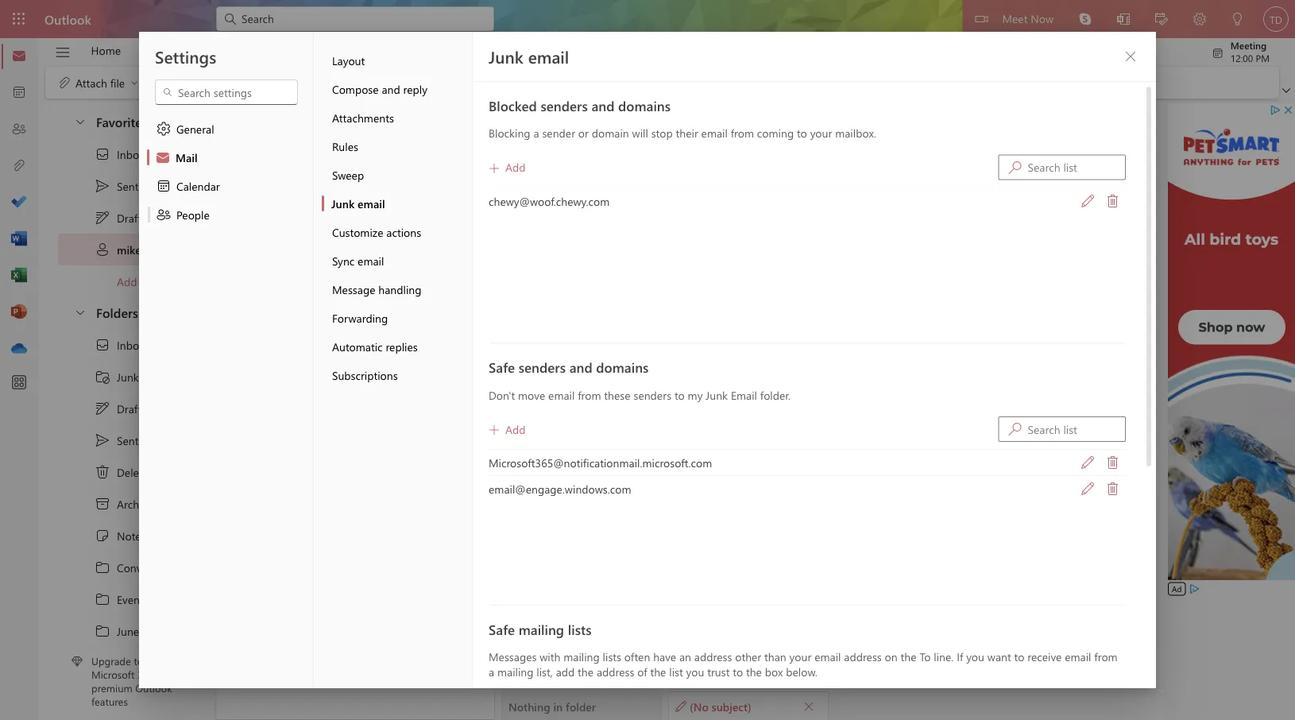 Task type: describe. For each thing, give the bounding box(es) containing it.
senders inside safe senders and domains element
[[634, 388, 672, 402]]

0 horizontal spatial address
[[597, 664, 635, 679]]

messages with mailing lists often have an address other than your email address on the to line. if you want to receive email from a mailing list, add the address of the list you trust to the box below.
[[489, 649, 1118, 679]]

don't move email from these senders to my junk email folder.
[[489, 388, 791, 402]]

search list field for safe senders and domains
[[1028, 418, 1126, 440]]

receive
[[1028, 649, 1062, 664]]

 for safe
[[490, 425, 499, 435]]

automatic replies
[[332, 339, 418, 354]]

am
[[1124, 203, 1139, 216]]

subject)
[[712, 699, 752, 714]]

calendar
[[176, 178, 220, 193]]

email right receive
[[1065, 649, 1092, 664]]

dialog containing settings
[[0, 0, 1296, 720]]

help
[[194, 43, 217, 58]]

don't
[[489, 388, 515, 402]]

 pictures
[[304, 75, 361, 91]]

tree containing 
[[58, 329, 186, 720]]

sync
[[332, 253, 355, 268]]

view
[[146, 43, 169, 58]]

ad
[[1173, 583, 1182, 594]]

add favorite
[[117, 274, 177, 289]]

settings
[[155, 45, 216, 68]]

attachments button
[[322, 103, 472, 132]]

email inside  junk email
[[142, 369, 168, 384]]

compose and reply button
[[322, 75, 472, 103]]

format
[[363, 43, 398, 58]]

12:00
[[1231, 51, 1254, 64]]

their
[[676, 126, 699, 140]]

1  tree item from the top
[[58, 552, 186, 583]]

email inside safe senders and domains element
[[549, 388, 575, 402]]

chewy@woof.chewy.com
[[489, 193, 610, 208]]

to right trust
[[733, 664, 743, 679]]

junk email inside tab panel
[[489, 45, 569, 68]]

or
[[579, 126, 589, 140]]

home button
[[79, 38, 133, 63]]

and inside compose and reply button
[[382, 81, 400, 96]]

2
[[165, 210, 171, 225]]

often
[[625, 649, 651, 664]]

 for 
[[156, 178, 172, 194]]

2  tree item from the top
[[58, 424, 186, 456]]

mailbox.
[[836, 126, 877, 140]]

junk email tab panel
[[473, 32, 1157, 720]]

to inside button
[[529, 163, 541, 177]]

items for 
[[142, 433, 168, 448]]

box
[[765, 664, 783, 679]]

subscriptions
[[332, 368, 398, 382]]

have
[[654, 649, 677, 664]]

meeting
[[1231, 39, 1267, 51]]

to inside safe senders and domains element
[[675, 388, 685, 402]]

 tree item
[[58, 520, 186, 552]]

email up customize actions
[[358, 196, 385, 211]]

blue
[[381, 256, 403, 271]]

mike@example.com button
[[280, 125, 404, 145]]

email right sync
[[358, 253, 384, 268]]

message
[[332, 282, 376, 297]]

favorites tree item
[[58, 107, 186, 138]]

outlook banner
[[0, 0, 1296, 38]]

list,
[[537, 664, 553, 679]]

 mike@example.com
[[95, 242, 219, 258]]

2  from the top
[[95, 401, 110, 417]]

email up blocked senders and domains
[[528, 45, 569, 68]]

 sent items
[[95, 432, 168, 448]]

 inside tree
[[95, 337, 110, 353]]

blocking
[[489, 126, 531, 140]]

 inside favorites tree
[[95, 210, 110, 226]]

mail image
[[11, 48, 27, 64]]

 inside  (no subject)
[[676, 701, 687, 712]]

Add a subject text field
[[502, 197, 1029, 223]]

view button
[[134, 38, 181, 63]]

sender
[[542, 126, 576, 140]]

bcc button
[[1115, 158, 1141, 184]]

reply
[[403, 81, 428, 96]]

from inside "messages with mailing lists often have an address other than your email address on the to line. if you want to receive email from a mailing list, add the address of the list you trust to the box below."
[[1095, 649, 1118, 664]]

sync email
[[332, 253, 384, 268]]

1 inside the  sent items 1
[[166, 179, 171, 193]]

junk email inside button
[[331, 196, 385, 211]]

settings heading
[[155, 45, 216, 68]]

 tree item for 
[[58, 393, 186, 424]]

set your advertising preferences image
[[1189, 583, 1201, 595]]

from inside blocked senders and domains element
[[731, 126, 754, 140]]

outlook inside banner
[[45, 10, 91, 27]]

1  tree item from the top
[[58, 170, 186, 202]]

128gb
[[413, 256, 445, 271]]


[[95, 369, 110, 385]]

 for email@engage.windows.com
[[1107, 483, 1120, 495]]

word image
[[11, 231, 27, 247]]

mail
[[176, 150, 198, 165]]

12
[[359, 256, 371, 271]]

deleted
[[117, 465, 155, 480]]

favorites tree
[[58, 100, 219, 297]]

at
[[1094, 203, 1102, 216]]

email inside blocked senders and domains element
[[702, 126, 728, 140]]


[[95, 464, 110, 480]]

0 horizontal spatial lists
[[568, 620, 592, 638]]

the right of
[[651, 664, 666, 679]]

 for microsoft365@notificationmail.microsoft.com
[[1107, 456, 1120, 469]]

 inbox inside favorites tree
[[95, 146, 144, 162]]

1 horizontal spatial address
[[695, 649, 732, 664]]

2023
[[142, 624, 166, 639]]

1 horizontal spatial you
[[967, 649, 985, 664]]

 for favorites
[[74, 115, 87, 128]]

sync email button
[[322, 246, 472, 275]]

junk email heading
[[489, 45, 569, 68]]

stop
[[652, 126, 673, 140]]

format text button
[[351, 38, 431, 63]]

help button
[[182, 38, 229, 63]]

pm
[[1256, 51, 1270, 64]]

excel image
[[11, 268, 27, 284]]

 for microsoft365@notificationmail.microsoft.com
[[1082, 456, 1095, 469]]

folder for nothing in folder looks empty over here.
[[369, 528, 399, 543]]

24
[[478, 256, 490, 271]]

email right than
[[815, 649, 841, 664]]

pictures
[[323, 75, 361, 90]]

 drafts inside favorites tree
[[95, 210, 146, 226]]

 button for folders
[[66, 297, 93, 327]]

and for safe senders and domains
[[570, 358, 593, 376]]

1 - from the left
[[374, 256, 378, 271]]

mike@example.com for mike@example.com
[[280, 145, 365, 158]]

 inbox inside tree
[[95, 337, 144, 353]]


[[378, 75, 394, 91]]

2 drafts from the top
[[117, 401, 146, 416]]

 for  sent items 1
[[95, 178, 110, 194]]

from inside safe senders and domains element
[[578, 388, 601, 402]]

monthly
[[493, 256, 534, 271]]

junk inside safe senders and domains element
[[706, 388, 728, 402]]

mailing right 'list,'
[[564, 649, 600, 664]]

 for chewy@woof.chewy.com
[[1082, 194, 1095, 207]]

tab list containing home
[[79, 38, 546, 63]]

draft saved at 9:48 am
[[1043, 203, 1139, 216]]

nothing for nothing in folder looks empty over here.
[[312, 528, 353, 543]]

send email
[[301, 167, 355, 181]]

0 horizontal spatial you
[[686, 664, 705, 679]]


[[976, 13, 988, 25]]

1 inside  tree item
[[166, 147, 171, 162]]

safe senders and domains element
[[489, 388, 1126, 584]]

compose
[[332, 81, 379, 96]]

 for  june 2023
[[95, 623, 110, 639]]

nothing in folder looks empty over here.
[[298, 528, 413, 563]]

 deleted items
[[95, 464, 185, 480]]

automatic replies button
[[322, 332, 472, 361]]

 for folders
[[74, 306, 87, 318]]

actions
[[387, 225, 421, 239]]

nothing in folder button
[[502, 692, 662, 720]]

sent for  sent items
[[117, 433, 139, 448]]

Search settings search field
[[173, 84, 281, 100]]

3  tree item from the top
[[58, 615, 186, 647]]

blocked senders and domains element
[[489, 126, 1126, 322]]

over
[[364, 549, 385, 563]]

want
[[988, 649, 1012, 664]]

 button for email@engage.windows.com
[[1101, 476, 1126, 502]]

senders for safe
[[519, 358, 566, 376]]

trust
[[708, 664, 730, 679]]

safe senders and domains
[[489, 358, 649, 376]]

upgrade to microsoft 365 with premium outlook features
[[91, 654, 176, 708]]

2 horizontal spatial address
[[844, 649, 882, 664]]

and for blocked senders and domains
[[592, 96, 615, 114]]

looks
[[298, 549, 327, 563]]

nothing for nothing in folder
[[509, 699, 551, 714]]

add
[[556, 664, 575, 679]]

send
[[301, 167, 326, 181]]

calendar image
[[11, 85, 27, 101]]

 button for email@engage.windows.com
[[1076, 476, 1101, 502]]

document containing settings
[[0, 0, 1296, 720]]

subscriptions button
[[322, 361, 472, 390]]

 for  events
[[95, 591, 110, 607]]

mike@example.com for 
[[117, 242, 219, 257]]

include group
[[48, 67, 503, 99]]

your inside blocked senders and domains element
[[811, 126, 833, 140]]

rules button
[[322, 132, 472, 161]]

to inside "messages with mailing lists often have an address other than your email address on the to line. if you want to receive email from a mailing list, add the address of the list you trust to the box below."
[[920, 649, 931, 664]]

 tree item for 
[[58, 138, 186, 170]]

 inside junk email tab panel
[[1125, 50, 1138, 63]]

the left box
[[746, 664, 762, 679]]

now
[[1031, 11, 1054, 25]]

mailing left 'list,'
[[498, 664, 534, 679]]



Task type: locate. For each thing, give the bounding box(es) containing it.
1 vertical spatial outlook
[[135, 681, 172, 695]]

junk email up blocked
[[489, 45, 569, 68]]

senders
[[541, 96, 588, 114], [519, 358, 566, 376], [634, 388, 672, 402]]

1 vertical spatial 
[[804, 701, 815, 712]]

your inside "messages with mailing lists often have an address other than your email address on the to line. if you want to receive email from a mailing list, add the address of the list you trust to the box below."
[[790, 649, 812, 664]]

1  from the top
[[490, 163, 499, 173]]

1 left mail
[[166, 147, 171, 162]]

- right 12
[[374, 256, 378, 271]]

0 vertical spatial  button
[[1118, 44, 1144, 69]]

2  from the top
[[1009, 423, 1022, 436]]

your left mailbox.
[[811, 126, 833, 140]]

0 vertical spatial 
[[95, 146, 110, 162]]

0 vertical spatial domains
[[619, 96, 671, 114]]

test
[[511, 392, 540, 407]]

email
[[528, 45, 569, 68], [702, 126, 728, 140], [329, 167, 355, 181], [358, 196, 385, 211], [358, 253, 384, 268], [549, 388, 575, 402], [815, 649, 841, 664], [1065, 649, 1092, 664]]

365
[[137, 668, 154, 681]]

0 vertical spatial search list field
[[1028, 156, 1126, 178]]

 add inside blocked senders and domains element
[[490, 160, 526, 174]]

in for nothing in folder
[[554, 699, 563, 714]]

you right list
[[686, 664, 705, 679]]

items for 
[[158, 465, 185, 480]]

 inside safe senders and domains element
[[490, 425, 499, 435]]

1 vertical spatial add
[[117, 274, 137, 289]]

options
[[495, 43, 534, 58]]

lists up add
[[568, 620, 592, 638]]

2  tree item from the top
[[58, 393, 186, 424]]

from left these
[[578, 388, 601, 402]]

powerpoint image
[[11, 304, 27, 320]]

senders up sender at top left
[[541, 96, 588, 114]]

microsoft
[[91, 668, 135, 681]]

lists inside "messages with mailing lists often have an address other than your email address on the to line. if you want to receive email from a mailing list, add the address of the list you trust to the box below."
[[603, 649, 622, 664]]

1 vertical spatial inbox
[[117, 338, 144, 352]]

1 vertical spatial 
[[95, 337, 110, 353]]

 tree item down 'favorites'
[[58, 138, 186, 170]]

0 horizontal spatial 
[[156, 178, 172, 194]]

 inside safe senders and domains element
[[1009, 423, 1022, 436]]

domains up will on the top
[[619, 96, 671, 114]]

2 inbox from the top
[[117, 338, 144, 352]]

 tree item
[[58, 361, 186, 393]]

 tree item down  events
[[58, 615, 186, 647]]

mike@example.com up send email button
[[280, 145, 365, 158]]

premium features image
[[72, 656, 83, 667]]

1 vertical spatial  drafts
[[95, 401, 146, 417]]

to
[[529, 163, 541, 177], [920, 649, 931, 664]]

 add for safe
[[490, 422, 526, 436]]

 drafts down the  sent items 1 on the top of page
[[95, 210, 146, 226]]

junk right 
[[117, 369, 139, 384]]

coming
[[757, 126, 794, 140]]

 for blocked
[[490, 163, 499, 173]]

 button for chewy@woof.chewy.com
[[1101, 188, 1126, 213]]

senders up move
[[519, 358, 566, 376]]

 button inside blocked senders and domains element
[[1076, 188, 1101, 213]]

outlook inside upgrade to microsoft 365 with premium outlook features
[[135, 681, 172, 695]]

bcc
[[1121, 165, 1135, 177]]

email down the rules
[[329, 167, 355, 181]]

3  button from the top
[[1101, 476, 1126, 502]]

 left folders
[[74, 306, 87, 318]]

1 vertical spatial from
[[578, 388, 601, 402]]

more apps image
[[11, 375, 27, 391]]

with inside "messages with mailing lists often have an address other than your email address on the to line. if you want to receive email from a mailing list, add the address of the list you trust to the box below."
[[540, 649, 561, 664]]

1  button from the top
[[1101, 188, 1126, 213]]

1 up 
[[166, 179, 171, 193]]

items down 
[[142, 179, 168, 193]]

email down safe senders and domains
[[549, 388, 575, 402]]

1 vertical spatial search list field
[[1028, 418, 1126, 440]]

1 1 from the top
[[166, 147, 171, 162]]

 june 2023
[[95, 623, 166, 639]]

safe for safe senders and domains
[[489, 358, 515, 376]]

0 horizontal spatial -
[[374, 256, 378, 271]]

rules
[[332, 139, 358, 153]]

address left of
[[597, 664, 635, 679]]

1 vertical spatial 
[[74, 306, 87, 318]]

and
[[382, 81, 400, 96], [592, 96, 615, 114], [570, 358, 593, 376]]

1 vertical spatial  button
[[66, 297, 93, 327]]

1 horizontal spatial nothing
[[509, 699, 551, 714]]

1  drafts from the top
[[95, 210, 146, 226]]

onedrive image
[[11, 341, 27, 357]]

 junk email
[[95, 369, 168, 385]]

sent inside the  sent items 1
[[117, 179, 139, 193]]


[[1082, 194, 1095, 207], [1082, 456, 1095, 469], [1082, 483, 1095, 495], [676, 701, 687, 712]]

 button left 'favorites'
[[66, 107, 93, 136]]

-
[[374, 256, 378, 271], [406, 256, 410, 271]]

junk right my
[[706, 388, 728, 402]]

the right add
[[578, 664, 594, 679]]

 inside blocked senders and domains element
[[1082, 194, 1095, 207]]

tab list
[[79, 38, 546, 63]]

0 horizontal spatial junk email
[[331, 196, 385, 211]]

search list field inside safe senders and domains element
[[1028, 418, 1126, 440]]

email inside message list section
[[329, 167, 355, 181]]

safe mailing lists
[[489, 620, 592, 638]]

people
[[176, 207, 210, 222]]

1 vertical spatial sent
[[117, 433, 139, 448]]

 up 
[[95, 210, 110, 226]]

folder.
[[761, 388, 791, 402]]

 tree item up june
[[58, 583, 186, 615]]

 button left folders
[[66, 297, 93, 327]]

 for safe senders and domains
[[1009, 423, 1022, 436]]

0 vertical spatial  tree item
[[58, 170, 186, 202]]

sent inside  sent items
[[117, 433, 139, 448]]

2  button from the top
[[1101, 450, 1126, 475]]

3  button from the top
[[1076, 476, 1101, 502]]

1 vertical spatial in
[[554, 699, 563, 714]]

your
[[811, 126, 833, 140], [790, 649, 812, 664]]

to do image
[[11, 195, 27, 211]]

 button for chewy@woof.chewy.com
[[1076, 188, 1101, 213]]

1 vertical spatial 
[[95, 591, 110, 607]]

domains up these
[[596, 358, 649, 376]]

 button inside favorites tree item
[[66, 107, 93, 136]]

 left 12:00
[[1212, 47, 1225, 60]]

tree
[[58, 329, 186, 720]]

1  add from the top
[[490, 160, 526, 174]]

 button
[[1118, 44, 1144, 69], [798, 695, 820, 717]]

nothing down 'list,'
[[509, 699, 551, 714]]

options button
[[483, 38, 546, 63]]

folders
[[96, 303, 138, 321]]

0 vertical spatial your
[[811, 126, 833, 140]]

 inbox down favorites tree item
[[95, 146, 144, 162]]

 for 
[[95, 560, 110, 576]]

0 vertical spatial 1
[[166, 147, 171, 162]]

2 sent from the top
[[117, 433, 139, 448]]


[[155, 149, 171, 165]]

nothing
[[312, 528, 353, 543], [509, 699, 551, 714]]

sent for  sent items 1
[[117, 179, 139, 193]]

1 vertical spatial  tree item
[[58, 393, 186, 424]]

1 sent from the top
[[117, 179, 139, 193]]

0 horizontal spatial email
[[142, 369, 168, 384]]

1 safe from the top
[[489, 358, 515, 376]]

 left 'favorites'
[[74, 115, 87, 128]]

an
[[680, 649, 692, 664]]

 tree item
[[58, 488, 186, 520]]

mailing
[[519, 620, 564, 638], [564, 649, 600, 664], [498, 664, 534, 679]]

lists left often
[[603, 649, 622, 664]]

1 horizontal spatial email
[[731, 388, 758, 402]]

0 horizontal spatial with
[[157, 668, 176, 681]]

 button inside folders tree item
[[66, 297, 93, 327]]

domains for safe senders and domains
[[596, 358, 649, 376]]

 tree item
[[58, 234, 219, 266]]

in inside nothing in folder looks empty over here.
[[356, 528, 366, 543]]

add inside tree item
[[117, 274, 137, 289]]

 sent items 1
[[95, 178, 171, 194]]

from right receive
[[1095, 649, 1118, 664]]

settings tab list
[[139, 32, 314, 688]]

to right want
[[1015, 649, 1025, 664]]

safe for safe mailing lists
[[489, 620, 515, 638]]

1 vertical spatial your
[[790, 649, 812, 664]]

customize actions
[[332, 225, 421, 239]]

 inside blocked senders and domains element
[[1009, 161, 1022, 174]]

items inside the  sent items 1
[[142, 179, 168, 193]]

add favorite tree item
[[58, 266, 186, 297]]

below.
[[786, 664, 818, 679]]

 tree item
[[58, 170, 186, 202], [58, 424, 186, 456]]

2 search list field from the top
[[1028, 418, 1126, 440]]

add for safe
[[506, 422, 526, 436]]

domain
[[592, 126, 629, 140]]

forwarding button
[[322, 304, 472, 332]]

1 vertical spatial 
[[95, 401, 110, 417]]

1 vertical spatial  button
[[1076, 450, 1101, 475]]

junk down 'sweep'
[[331, 196, 355, 211]]

 general
[[156, 121, 214, 137]]

 up 
[[95, 337, 110, 353]]

2 1 from the top
[[166, 179, 171, 193]]

0 vertical spatial  tree item
[[58, 138, 186, 170]]

2 safe from the top
[[489, 620, 515, 638]]

0 vertical spatial in
[[356, 528, 366, 543]]

 (no subject)
[[676, 699, 752, 714]]

1 vertical spatial senders
[[519, 358, 566, 376]]

nothing up "empty" on the left bottom
[[312, 528, 353, 543]]

 down blocking
[[490, 163, 499, 173]]

0 vertical spatial items
[[142, 179, 168, 193]]

line.
[[934, 649, 954, 664]]

 button for microsoft365@notificationmail.microsoft.com
[[1101, 450, 1126, 475]]

 up  at the bottom of page
[[95, 432, 110, 448]]

1  from the top
[[95, 146, 110, 162]]

sweep button
[[322, 161, 472, 189]]

1 vertical spatial 
[[95, 432, 110, 448]]

 for blocked senders and domains
[[1009, 161, 1022, 174]]

folders tree item
[[58, 297, 186, 329]]

your right than
[[790, 649, 812, 664]]

 tree item up  events
[[58, 552, 186, 583]]

mailing up messages on the bottom left of the page
[[519, 620, 564, 638]]

1  button from the top
[[66, 107, 93, 136]]

mike@example.com down 2
[[117, 242, 219, 257]]

items up the  deleted items
[[142, 433, 168, 448]]

from
[[731, 126, 754, 140], [578, 388, 601, 402], [1095, 649, 1118, 664]]

1  tree item from the top
[[58, 202, 186, 234]]

people image
[[11, 122, 27, 138]]

1 horizontal spatial with
[[540, 649, 561, 664]]

add inside blocked senders and domains element
[[506, 160, 526, 174]]

address right an at right
[[695, 649, 732, 664]]

1 vertical spatial  button
[[1101, 450, 1126, 475]]

2  tree item from the top
[[58, 329, 186, 361]]

0 horizontal spatial to
[[529, 163, 541, 177]]

 add down blocking
[[490, 160, 526, 174]]

add for blocked
[[506, 160, 526, 174]]

1 vertical spatial to
[[920, 649, 931, 664]]

lists
[[568, 620, 592, 638], [603, 649, 622, 664]]

3  from the top
[[1107, 483, 1120, 495]]

with right "365"
[[157, 668, 176, 681]]

iphone
[[322, 256, 356, 271]]

0 vertical spatial lists
[[568, 620, 592, 638]]

 tree item for 
[[58, 202, 186, 234]]

 button inside blocked senders and domains element
[[1101, 188, 1126, 213]]

inbox inside favorites tree
[[117, 147, 144, 162]]

junk up blocked
[[489, 45, 524, 68]]

1 vertical spatial email
[[731, 388, 758, 402]]

nothing inside button
[[509, 699, 551, 714]]


[[95, 560, 110, 576], [95, 591, 110, 607], [95, 623, 110, 639]]

2  from the top
[[490, 425, 499, 435]]

 inside favorites tree
[[95, 146, 110, 162]]

 inside blocked senders and domains element
[[490, 163, 499, 173]]

 tree item down  junk email
[[58, 393, 186, 424]]

to button
[[510, 157, 560, 183]]

search list field for blocked senders and domains
[[1028, 156, 1126, 178]]

1  button from the top
[[1076, 188, 1101, 213]]

junk email up customize
[[331, 196, 385, 211]]

layout
[[332, 53, 365, 68]]

than
[[765, 649, 787, 664]]

2  tree item from the top
[[58, 583, 186, 615]]

 for  meeting 12:00 pm
[[1212, 47, 1225, 60]]

to inside upgrade to microsoft 365 with premium outlook features
[[134, 654, 143, 668]]

to left line.
[[920, 649, 931, 664]]

draft
[[1043, 203, 1064, 216]]

text
[[401, 43, 419, 58]]

folder up over
[[369, 528, 399, 543]]

 tree item up "deleted"
[[58, 424, 186, 456]]

0 vertical spatial 
[[1009, 161, 1022, 174]]

application containing settings
[[0, 0, 1296, 720]]

domains for blocked senders and domains
[[619, 96, 671, 114]]

to left my
[[675, 388, 685, 402]]

 inside blocked senders and domains element
[[1107, 194, 1120, 207]]

0 vertical spatial from
[[731, 126, 754, 140]]

1  inbox from the top
[[95, 146, 144, 162]]

files image
[[11, 158, 27, 174]]

1 horizontal spatial a
[[534, 126, 539, 140]]

dialog
[[0, 0, 1296, 720]]

0 horizontal spatial  button
[[798, 695, 820, 717]]

1  from the top
[[95, 178, 110, 194]]

 down favorites tree item
[[95, 146, 110, 162]]

1 drafts from the top
[[117, 210, 146, 225]]

0 vertical spatial email
[[142, 369, 168, 384]]

- right blue
[[406, 256, 410, 271]]

email right their
[[702, 126, 728, 140]]

in for nothing in folder looks empty over here.
[[356, 528, 366, 543]]

email left folder.
[[731, 388, 758, 402]]

0 horizontal spatial outlook
[[45, 10, 91, 27]]

 drafts down "" tree item
[[95, 401, 146, 417]]

inbox up the  sent items 1 on the top of page
[[117, 147, 144, 162]]

outlook link
[[45, 0, 91, 38]]

to inside blocked senders and domains element
[[797, 126, 808, 140]]

drafts
[[117, 210, 146, 225], [117, 401, 146, 416]]

2  from the top
[[95, 337, 110, 353]]

2 vertical spatial items
[[158, 465, 185, 480]]

1 horizontal spatial junk email
[[489, 45, 569, 68]]

address left on
[[844, 649, 882, 664]]

outlook up  at the left top of the page
[[45, 10, 91, 27]]

0 vertical spatial to
[[529, 163, 541, 177]]

message list section
[[216, 106, 587, 719]]

if
[[957, 649, 964, 664]]

 down "" at the bottom
[[95, 560, 110, 576]]

 down the don't
[[490, 425, 499, 435]]

with down "safe mailing lists"
[[540, 649, 561, 664]]


[[95, 210, 110, 226], [95, 401, 110, 417]]

1 horizontal spatial lists
[[603, 649, 622, 664]]

0 vertical spatial inbox
[[117, 147, 144, 162]]

mike@example.com
[[280, 125, 404, 143], [280, 145, 365, 158], [117, 242, 219, 257]]

a left sender at top left
[[534, 126, 539, 140]]

3  from the top
[[95, 623, 110, 639]]

with inside upgrade to microsoft 365 with premium outlook features
[[157, 668, 176, 681]]

1  tree item from the top
[[58, 138, 186, 170]]

 emoji
[[378, 75, 425, 91]]

folder inside button
[[566, 699, 596, 714]]

features
[[91, 694, 128, 708]]

senders for blocked
[[541, 96, 588, 114]]

 tree item up  junk email
[[58, 329, 186, 361]]

1 vertical spatial 
[[490, 425, 499, 435]]

apple iphone 12 - blue - 128gb (with 24 monthly payments)
[[290, 256, 587, 271]]

2 vertical spatial from
[[1095, 649, 1118, 664]]


[[54, 44, 71, 61]]

1 vertical spatial 
[[156, 178, 172, 194]]

drafts down the  sent items 1 on the top of page
[[117, 210, 146, 225]]

1 vertical spatial folder
[[566, 699, 596, 714]]

a inside "messages with mailing lists often have an address other than your email address on the to line. if you want to receive email from a mailing list, add the address of the list you trust to the box below."
[[489, 664, 495, 679]]

add left favorite
[[117, 274, 137, 289]]

empty
[[330, 549, 361, 563]]

1 vertical spatial 
[[1009, 423, 1022, 436]]

1 horizontal spatial folder
[[566, 699, 596, 714]]

Search list field
[[1028, 156, 1126, 178], [1028, 418, 1126, 440]]

Message body, press Alt+F10 to exit text field
[[511, 242, 1139, 463]]

 add down test
[[490, 422, 526, 436]]

1 search list field from the top
[[1028, 156, 1126, 178]]

 notes
[[95, 528, 146, 544]]


[[95, 242, 110, 258]]

2 - from the left
[[406, 256, 410, 271]]

replies
[[386, 339, 418, 354]]

1 vertical spatial  button
[[798, 695, 820, 717]]

 inside favorites tree
[[95, 178, 110, 194]]

 up 
[[156, 178, 172, 194]]

 button inside junk email tab panel
[[1118, 44, 1144, 69]]

0 vertical spatial 
[[1107, 194, 1120, 207]]

compose and reply
[[332, 81, 428, 96]]

1 vertical spatial  inbox
[[95, 337, 144, 353]]

 add
[[490, 160, 526, 174], [490, 422, 526, 436]]

blocking a sender or domain will stop their email from coming to your mailbox.
[[489, 126, 877, 140]]

senders right these
[[634, 388, 672, 402]]

add down test
[[506, 422, 526, 436]]

folder inside nothing in folder looks empty over here.
[[369, 528, 399, 543]]

you
[[967, 649, 985, 664], [686, 664, 705, 679]]

 inside reading pane main content
[[804, 701, 815, 712]]

drafts inside favorites tree
[[117, 210, 146, 225]]

 inside 'settings' tab list
[[156, 178, 172, 194]]

email inside safe senders and domains element
[[731, 388, 758, 402]]

2  from the top
[[1107, 456, 1120, 469]]

 inside  meeting 12:00 pm
[[1212, 47, 1225, 60]]

outlook
[[45, 10, 91, 27], [135, 681, 172, 695]]

list
[[670, 664, 683, 679]]

0 vertical spatial a
[[534, 126, 539, 140]]

 left events
[[95, 591, 110, 607]]

archive
[[117, 497, 153, 511]]

1 vertical spatial with
[[157, 668, 176, 681]]


[[74, 115, 87, 128], [74, 306, 87, 318]]

layout button
[[322, 46, 472, 75]]


[[95, 496, 110, 512]]

 tree item
[[58, 552, 186, 583], [58, 583, 186, 615], [58, 615, 186, 647]]

 tree item down the  sent items 1 on the top of page
[[58, 202, 186, 234]]

1 vertical spatial  tree item
[[58, 424, 186, 456]]

meet now
[[1003, 11, 1054, 25]]

mike@example.com inside mike@example.com mike@example.com
[[280, 145, 365, 158]]

document
[[0, 0, 1296, 720]]

1 vertical spatial lists
[[603, 649, 622, 664]]

1 vertical spatial nothing
[[509, 699, 551, 714]]

the right on
[[901, 649, 917, 664]]

2  add from the top
[[490, 422, 526, 436]]

items inside  sent items
[[142, 433, 168, 448]]

 button inside reading pane main content
[[798, 695, 820, 717]]

 inside folders tree item
[[74, 306, 87, 318]]

 add for blocked
[[490, 160, 526, 174]]

 for chewy@woof.chewy.com
[[1107, 194, 1120, 207]]

1 vertical spatial items
[[142, 433, 168, 448]]

0 horizontal spatial 
[[804, 701, 815, 712]]

 button for favorites
[[66, 107, 93, 136]]

2  inbox from the top
[[95, 337, 144, 353]]

 inbox down folders tree item
[[95, 337, 144, 353]]

junk inside button
[[331, 196, 355, 211]]

mike@example.com inside  mike@example.com
[[117, 242, 219, 257]]

1 vertical spatial  tree item
[[58, 329, 186, 361]]

folder for nothing in folder
[[566, 699, 596, 714]]

email@engage.windows.com
[[489, 482, 632, 496]]

 tree item
[[58, 456, 186, 488]]

search list field inside blocked senders and domains element
[[1028, 156, 1126, 178]]

email right 
[[142, 369, 168, 384]]

a left 'list,'
[[489, 664, 495, 679]]

2  button from the top
[[66, 297, 93, 327]]

1 vertical spatial safe
[[489, 620, 515, 638]]

(with
[[448, 256, 475, 271]]

 button for microsoft365@notificationmail.microsoft.com
[[1076, 450, 1101, 475]]

2  from the top
[[95, 591, 110, 607]]

 tree item
[[58, 202, 186, 234], [58, 393, 186, 424]]

1  from the top
[[95, 210, 110, 226]]

items inside the  deleted items
[[158, 465, 185, 480]]

safe up the don't
[[489, 358, 515, 376]]

junk inside  junk email
[[117, 369, 139, 384]]

 tree item for 
[[58, 329, 186, 361]]

1 horizontal spatial -
[[406, 256, 410, 271]]

 left june
[[95, 623, 110, 639]]

2  from the top
[[95, 432, 110, 448]]

0 horizontal spatial folder
[[369, 528, 399, 543]]

0 vertical spatial mike@example.com
[[280, 125, 404, 143]]

 up 
[[95, 178, 110, 194]]

2 vertical spatial mike@example.com
[[117, 242, 219, 257]]

application
[[0, 0, 1296, 720]]

0 vertical spatial 
[[74, 115, 87, 128]]

0 vertical spatial  drafts
[[95, 210, 146, 226]]

2  drafts from the top
[[95, 401, 146, 417]]

nothing inside nothing in folder looks empty over here.
[[312, 528, 353, 543]]

0 horizontal spatial nothing
[[312, 528, 353, 543]]

1  from the top
[[1009, 161, 1022, 174]]

 for email@engage.windows.com
[[1082, 483, 1095, 495]]

reading pane main content
[[495, 99, 1165, 720]]

0 vertical spatial 
[[95, 560, 110, 576]]

blocked senders and domains
[[489, 96, 671, 114]]

0 vertical spatial 
[[490, 163, 499, 173]]

message handling
[[332, 282, 422, 297]]

1  from the top
[[95, 560, 110, 576]]

in inside button
[[554, 699, 563, 714]]

safe up messages on the bottom left of the page
[[489, 620, 515, 638]]

0 vertical spatial  inbox
[[95, 146, 144, 162]]

to up the chewy@woof.chewy.com on the top of page
[[529, 163, 541, 177]]

0 vertical spatial  button
[[1076, 188, 1101, 213]]

inbox up  junk email
[[117, 338, 144, 352]]

saved
[[1067, 203, 1091, 216]]

items right "deleted"
[[158, 465, 185, 480]]

1 horizontal spatial in
[[554, 699, 563, 714]]

 inside favorites tree item
[[74, 115, 87, 128]]

0 vertical spatial with
[[540, 649, 561, 664]]

0 horizontal spatial from
[[578, 388, 601, 402]]

2  button from the top
[[1076, 450, 1101, 475]]

add inside safe senders and domains element
[[506, 422, 526, 436]]

emoji
[[398, 75, 425, 90]]

2 vertical spatial 
[[95, 623, 110, 639]]

outlook right premium
[[135, 681, 172, 695]]

customize actions button
[[322, 218, 472, 246]]

0 vertical spatial outlook
[[45, 10, 91, 27]]

 for  sent items
[[95, 432, 110, 448]]

you right if
[[967, 649, 985, 664]]

1  from the top
[[74, 115, 87, 128]]

0 vertical spatial drafts
[[117, 210, 146, 225]]

 tree item
[[58, 138, 186, 170], [58, 329, 186, 361]]

in down add
[[554, 699, 563, 714]]

2 vertical spatial  button
[[1101, 476, 1126, 502]]

To text field
[[568, 162, 1090, 180]]

left-rail-appbar navigation
[[3, 38, 35, 367]]

1 inbox from the top
[[117, 147, 144, 162]]

1 horizontal spatial from
[[731, 126, 754, 140]]

(no
[[690, 699, 709, 714]]


[[1212, 47, 1225, 60], [156, 178, 172, 194]]

1 vertical spatial junk email
[[331, 196, 385, 211]]

drafts up  sent items
[[117, 401, 146, 416]]

messages
[[489, 649, 537, 664]]

of
[[638, 664, 648, 679]]

 tree item down 
[[58, 170, 186, 202]]

2  from the top
[[74, 306, 87, 318]]

1  from the top
[[1107, 194, 1120, 207]]

1 vertical spatial drafts
[[117, 401, 146, 416]]

 add inside safe senders and domains element
[[490, 422, 526, 436]]

0 vertical spatial 
[[1125, 50, 1138, 63]]

2 horizontal spatial from
[[1095, 649, 1118, 664]]

2 vertical spatial 
[[1107, 483, 1120, 495]]

0 vertical spatial junk email
[[489, 45, 569, 68]]



Task type: vqa. For each thing, say whether or not it's contained in the screenshot.


